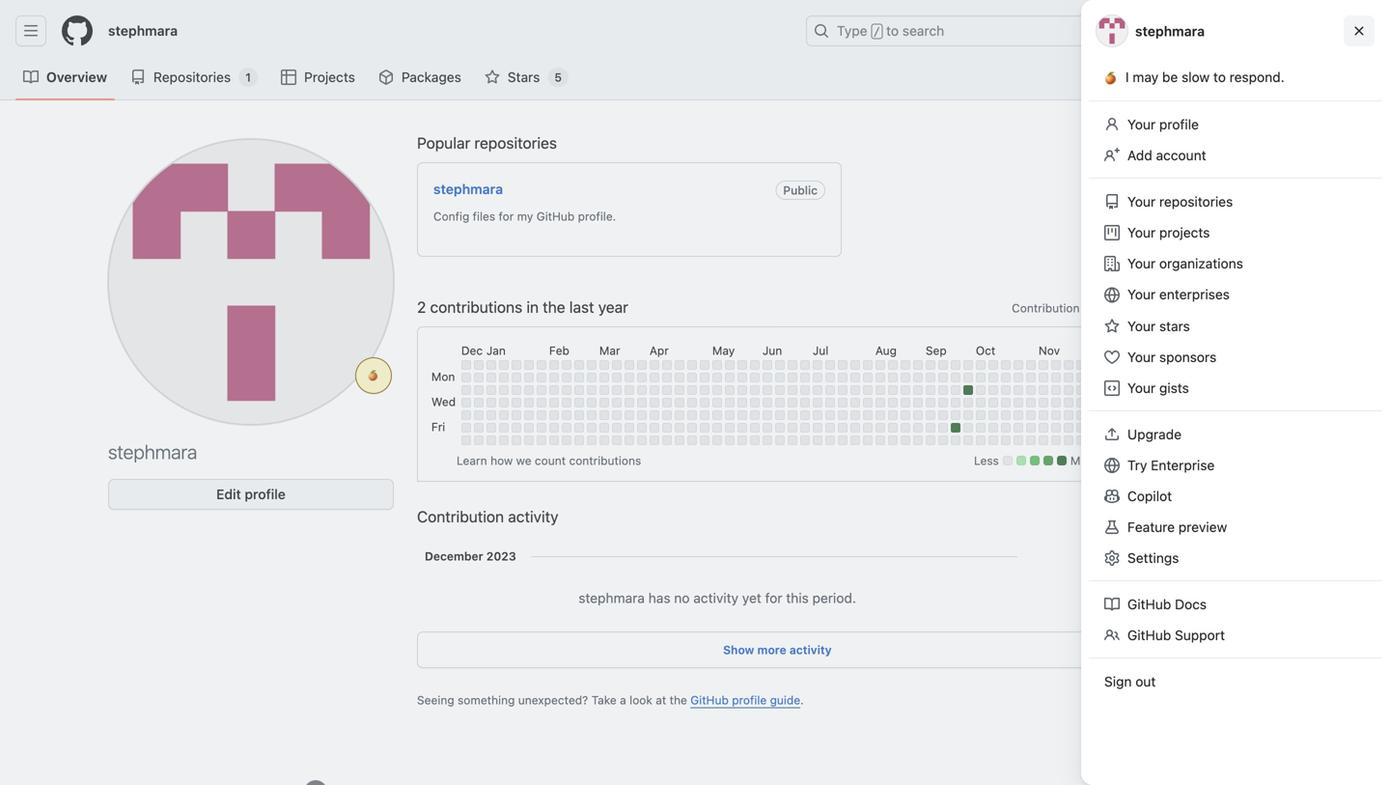 Task type: vqa. For each thing, say whether or not it's contained in the screenshot.
Feature preview "button"
yes



Task type: locate. For each thing, give the bounding box(es) containing it.
your down your projects
[[1128, 255, 1156, 271]]

less
[[975, 454, 999, 467]]

profile left guide at the right
[[732, 693, 767, 707]]

no
[[674, 590, 690, 606]]

0 horizontal spatial the
[[543, 298, 566, 316]]

your inside 'link'
[[1128, 225, 1156, 240]]

2 vertical spatial profile
[[732, 693, 767, 707]]

profile right edit
[[245, 486, 286, 502]]

your up 'add'
[[1128, 116, 1156, 132]]

stephmara link up repo image
[[100, 15, 186, 46]]

dec for dec jan
[[461, 344, 483, 357]]

edit profile button
[[108, 479, 394, 510]]

stars
[[508, 69, 540, 85]]

repositories for popular repositories
[[475, 134, 557, 152]]

0 horizontal spatial profile
[[245, 486, 286, 502]]

activity inside button
[[790, 643, 832, 657]]

0 vertical spatial contributions
[[430, 298, 523, 316]]

1 horizontal spatial 2023
[[1185, 305, 1213, 319]]

your left gists
[[1128, 380, 1156, 396]]

feature preview button
[[1097, 512, 1375, 543]]

a
[[620, 693, 627, 707]]

5 your from the top
[[1128, 286, 1156, 302]]

your repositories link
[[1097, 186, 1375, 217]]

show more activity
[[724, 643, 832, 657]]

1 vertical spatial homepage image
[[304, 780, 327, 785]]

repo image
[[130, 70, 146, 85]]

0 vertical spatial contribution
[[1012, 301, 1080, 315]]

2023
[[1185, 305, 1213, 319], [487, 549, 516, 563]]

star image
[[485, 70, 500, 85]]

1 vertical spatial for
[[765, 590, 783, 606]]

your profile
[[1128, 116, 1199, 132]]

dialog
[[1082, 0, 1391, 785]]

github down github docs
[[1128, 627, 1172, 643]]

2023 down enterprises
[[1185, 305, 1213, 319]]

popular repositories
[[417, 134, 557, 152]]

your for your projects
[[1128, 225, 1156, 240]]

contribution for contribution settings
[[1012, 301, 1080, 315]]

github support link
[[1097, 620, 1375, 651]]

0 horizontal spatial 2023
[[487, 549, 516, 563]]

seeing
[[417, 693, 455, 707]]

0 horizontal spatial dec
[[461, 344, 483, 357]]

close image
[[1352, 23, 1368, 39]]

repositories down stars
[[475, 134, 557, 152]]

0 horizontal spatial repositories
[[475, 134, 557, 152]]

your left the projects at the top right of page
[[1128, 225, 1156, 240]]

0 horizontal spatial contribution
[[417, 507, 504, 526]]

sep
[[926, 344, 947, 357]]

config files for my github profile.
[[434, 209, 616, 223]]

contribution for contribution activity
[[417, 507, 504, 526]]

github right my
[[537, 209, 575, 223]]

copilot
[[1128, 488, 1173, 504]]

to right the /
[[887, 23, 899, 39]]

2 your from the top
[[1128, 194, 1156, 210]]

grid containing dec
[[429, 339, 1127, 448]]

profile inside dialog
[[1160, 116, 1199, 132]]

stephmara link up files
[[434, 181, 503, 197]]

your up your gists
[[1128, 349, 1156, 365]]

3 your from the top
[[1128, 225, 1156, 240]]

1 vertical spatial profile
[[245, 486, 286, 502]]

1 horizontal spatial dec
[[1089, 344, 1111, 357]]

dec jan
[[461, 344, 506, 357]]

to right slow
[[1214, 69, 1226, 85]]

1 vertical spatial stephmara link
[[434, 181, 503, 197]]

take
[[592, 693, 617, 707]]

triangle down image
[[1197, 22, 1212, 37]]

dec left jan
[[461, 344, 483, 357]]

edit
[[216, 486, 241, 502]]

1 vertical spatial contribution
[[417, 507, 504, 526]]

search
[[903, 23, 945, 39]]

copilot link
[[1097, 481, 1375, 512]]

1 dec from the left
[[461, 344, 483, 357]]

activity down we
[[508, 507, 559, 526]]

out
[[1136, 674, 1156, 690]]

6 your from the top
[[1128, 318, 1156, 334]]

feature
[[1128, 519, 1175, 535]]

1 vertical spatial activity
[[694, 590, 739, 606]]

4 your from the top
[[1128, 255, 1156, 271]]

grid
[[429, 339, 1127, 448]]

your gists link
[[1097, 373, 1375, 404]]

contributions right 'count'
[[569, 454, 642, 467]]

repositories inside dialog
[[1160, 194, 1234, 210]]

the right in
[[543, 298, 566, 316]]

dec for dec
[[1089, 344, 1111, 357]]

1 horizontal spatial contribution
[[1012, 301, 1080, 315]]

feb
[[549, 344, 570, 357]]

2 vertical spatial activity
[[790, 643, 832, 657]]

sign out
[[1105, 674, 1156, 690]]

0 horizontal spatial to
[[887, 23, 899, 39]]

0 horizontal spatial homepage image
[[62, 15, 93, 46]]

your up your stars
[[1128, 286, 1156, 302]]

public
[[784, 183, 818, 197]]

profile up the "account"
[[1160, 116, 1199, 132]]

github docs
[[1128, 596, 1207, 612]]

contribution up december
[[417, 507, 504, 526]]

show more activity button
[[417, 631, 1138, 668]]

contribution activity
[[417, 507, 559, 526]]

plus image
[[1177, 23, 1193, 39]]

stars
[[1160, 318, 1191, 334]]

how
[[491, 454, 513, 467]]

github
[[537, 209, 575, 223], [1128, 596, 1172, 612], [1128, 627, 1172, 643], [691, 693, 729, 707]]

0 vertical spatial to
[[887, 23, 899, 39]]

activity right more
[[790, 643, 832, 657]]

cell
[[461, 360, 471, 370], [474, 360, 484, 370], [487, 360, 496, 370], [499, 360, 509, 370], [512, 360, 521, 370], [524, 360, 534, 370], [537, 360, 546, 370], [549, 360, 559, 370], [562, 360, 572, 370], [574, 360, 584, 370], [587, 360, 597, 370], [600, 360, 609, 370], [612, 360, 622, 370], [625, 360, 634, 370], [637, 360, 647, 370], [650, 360, 659, 370], [662, 360, 672, 370], [675, 360, 685, 370], [687, 360, 697, 370], [700, 360, 710, 370], [713, 360, 722, 370], [725, 360, 735, 370], [738, 360, 747, 370], [750, 360, 760, 370], [763, 360, 772, 370], [775, 360, 785, 370], [788, 360, 798, 370], [800, 360, 810, 370], [813, 360, 823, 370], [826, 360, 835, 370], [838, 360, 848, 370], [851, 360, 860, 370], [863, 360, 873, 370], [876, 360, 885, 370], [888, 360, 898, 370], [901, 360, 911, 370], [913, 360, 923, 370], [926, 360, 936, 370], [939, 360, 948, 370], [951, 360, 961, 370], [964, 360, 973, 370], [976, 360, 986, 370], [989, 360, 998, 370], [1001, 360, 1011, 370], [1014, 360, 1024, 370], [1026, 360, 1036, 370], [1039, 360, 1049, 370], [1052, 360, 1061, 370], [1064, 360, 1074, 370], [1077, 360, 1086, 370], [1102, 360, 1111, 370], [1114, 360, 1124, 370], [461, 373, 471, 382], [474, 373, 484, 382], [487, 373, 496, 382], [499, 373, 509, 382], [512, 373, 521, 382], [524, 373, 534, 382], [537, 373, 546, 382], [549, 373, 559, 382], [562, 373, 572, 382], [574, 373, 584, 382], [587, 373, 597, 382], [600, 373, 609, 382], [612, 373, 622, 382], [625, 373, 634, 382], [637, 373, 647, 382], [650, 373, 659, 382], [662, 373, 672, 382], [675, 373, 685, 382], [687, 373, 697, 382], [700, 373, 710, 382], [713, 373, 722, 382], [725, 373, 735, 382], [738, 373, 747, 382], [750, 373, 760, 382], [763, 373, 772, 382], [775, 373, 785, 382], [788, 373, 798, 382], [800, 373, 810, 382], [813, 373, 823, 382], [826, 373, 835, 382], [838, 373, 848, 382], [851, 373, 860, 382], [863, 373, 873, 382], [876, 373, 885, 382], [888, 373, 898, 382], [901, 373, 911, 382], [913, 373, 923, 382], [926, 373, 936, 382], [939, 373, 948, 382], [951, 373, 961, 382], [964, 373, 973, 382], [976, 373, 986, 382], [989, 373, 998, 382], [1001, 373, 1011, 382], [1014, 373, 1024, 382], [1026, 373, 1036, 382], [1039, 373, 1049, 382], [1052, 373, 1061, 382], [1064, 373, 1074, 382], [1077, 373, 1086, 382], [1102, 373, 1111, 382], [1114, 373, 1124, 382], [461, 385, 471, 395], [474, 385, 484, 395], [487, 385, 496, 395], [499, 385, 509, 395], [512, 385, 521, 395], [524, 385, 534, 395], [537, 385, 546, 395], [549, 385, 559, 395], [562, 385, 572, 395], [574, 385, 584, 395], [587, 385, 597, 395], [600, 385, 609, 395], [612, 385, 622, 395], [625, 385, 634, 395], [637, 385, 647, 395], [650, 385, 659, 395], [662, 385, 672, 395], [675, 385, 685, 395], [687, 385, 697, 395], [700, 385, 710, 395], [713, 385, 722, 395], [725, 385, 735, 395], [738, 385, 747, 395], [750, 385, 760, 395], [763, 385, 772, 395], [775, 385, 785, 395], [788, 385, 798, 395], [800, 385, 810, 395], [813, 385, 823, 395], [826, 385, 835, 395], [838, 385, 848, 395], [851, 385, 860, 395], [863, 385, 873, 395], [876, 385, 885, 395], [888, 385, 898, 395], [901, 385, 911, 395], [913, 385, 923, 395], [926, 385, 936, 395], [939, 385, 948, 395], [951, 385, 961, 395], [964, 385, 973, 395], [976, 385, 986, 395], [989, 385, 998, 395], [1001, 385, 1011, 395], [1014, 385, 1024, 395], [1026, 385, 1036, 395], [1039, 385, 1049, 395], [1052, 385, 1061, 395], [1064, 385, 1074, 395], [1077, 385, 1086, 395], [1102, 385, 1111, 395], [1114, 385, 1124, 395], [461, 398, 471, 407], [474, 398, 484, 407], [487, 398, 496, 407], [499, 398, 509, 407], [512, 398, 521, 407], [524, 398, 534, 407], [537, 398, 546, 407], [549, 398, 559, 407], [562, 398, 572, 407], [574, 398, 584, 407], [587, 398, 597, 407], [600, 398, 609, 407], [612, 398, 622, 407], [625, 398, 634, 407], [637, 398, 647, 407], [650, 398, 659, 407], [662, 398, 672, 407], [675, 398, 685, 407], [687, 398, 697, 407], [700, 398, 710, 407], [713, 398, 722, 407], [725, 398, 735, 407], [738, 398, 747, 407], [750, 398, 760, 407], [763, 398, 772, 407], [775, 398, 785, 407], [788, 398, 798, 407], [800, 398, 810, 407], [813, 398, 823, 407], [826, 398, 835, 407], [838, 398, 848, 407], [851, 398, 860, 407], [863, 398, 873, 407], [876, 398, 885, 407], [888, 398, 898, 407], [901, 398, 911, 407], [913, 398, 923, 407], [926, 398, 936, 407], [939, 398, 948, 407], [951, 398, 961, 407], [964, 398, 973, 407], [976, 398, 986, 407], [989, 398, 998, 407], [1001, 398, 1011, 407], [1014, 398, 1024, 407], [1026, 398, 1036, 407], [1039, 398, 1049, 407], [1052, 398, 1061, 407], [1064, 398, 1074, 407], [1077, 398, 1086, 407], [1102, 398, 1111, 407], [461, 410, 471, 420], [474, 410, 484, 420], [487, 410, 496, 420], [499, 410, 509, 420], [512, 410, 521, 420], [524, 410, 534, 420], [537, 410, 546, 420], [549, 410, 559, 420], [562, 410, 572, 420], [574, 410, 584, 420], [587, 410, 597, 420], [600, 410, 609, 420], [612, 410, 622, 420], [625, 410, 634, 420], [637, 410, 647, 420], [650, 410, 659, 420], [662, 410, 672, 420], [675, 410, 685, 420], [687, 410, 697, 420], [700, 410, 710, 420], [713, 410, 722, 420], [725, 410, 735, 420], [738, 410, 747, 420], [750, 410, 760, 420], [763, 410, 772, 420], [775, 410, 785, 420], [788, 410, 798, 420], [800, 410, 810, 420], [813, 410, 823, 420], [826, 410, 835, 420], [838, 410, 848, 420], [851, 410, 860, 420], [863, 410, 873, 420], [876, 410, 885, 420], [888, 410, 898, 420], [901, 410, 911, 420], [913, 410, 923, 420], [926, 410, 936, 420], [939, 410, 948, 420], [951, 410, 961, 420], [964, 410, 973, 420], [976, 410, 986, 420], [989, 410, 998, 420], [1001, 410, 1011, 420], [1014, 410, 1024, 420], [1026, 410, 1036, 420], [1039, 410, 1049, 420], [1052, 410, 1061, 420], [1064, 410, 1074, 420], [1077, 410, 1086, 420], [1089, 410, 1099, 420], [1102, 410, 1111, 420], [461, 423, 471, 432], [474, 423, 484, 432], [487, 423, 496, 432], [499, 423, 509, 432], [512, 423, 521, 432], [524, 423, 534, 432], [537, 423, 546, 432], [549, 423, 559, 432], [562, 423, 572, 432], [574, 423, 584, 432], [587, 423, 597, 432], [600, 423, 609, 432], [612, 423, 622, 432], [625, 423, 634, 432], [637, 423, 647, 432], [650, 423, 659, 432], [662, 423, 672, 432], [675, 423, 685, 432], [687, 423, 697, 432], [700, 423, 710, 432], [713, 423, 722, 432], [725, 423, 735, 432], [738, 423, 747, 432], [750, 423, 760, 432], [763, 423, 772, 432], [775, 423, 785, 432], [788, 423, 798, 432], [800, 423, 810, 432], [813, 423, 823, 432], [826, 423, 835, 432], [838, 423, 848, 432], [851, 423, 860, 432], [863, 423, 873, 432], [876, 423, 885, 432], [888, 423, 898, 432], [901, 423, 911, 432], [913, 423, 923, 432], [926, 423, 936, 432], [939, 423, 948, 432], [951, 423, 961, 432], [964, 423, 973, 432], [976, 423, 986, 432], [989, 423, 998, 432], [1001, 423, 1011, 432], [1014, 423, 1024, 432], [1026, 423, 1036, 432], [1039, 423, 1049, 432], [1052, 423, 1061, 432], [1064, 423, 1074, 432], [1077, 423, 1086, 432], [1102, 423, 1111, 432], [461, 435, 471, 445], [474, 435, 484, 445], [487, 435, 496, 445], [499, 435, 509, 445], [512, 435, 521, 445], [524, 435, 534, 445], [537, 435, 546, 445], [549, 435, 559, 445], [562, 435, 572, 445], [574, 435, 584, 445], [587, 435, 597, 445], [600, 435, 609, 445], [612, 435, 622, 445], [625, 435, 634, 445], [637, 435, 647, 445], [650, 435, 659, 445], [662, 435, 672, 445], [675, 435, 685, 445], [687, 435, 697, 445], [700, 435, 710, 445], [713, 435, 722, 445], [725, 435, 735, 445], [738, 435, 747, 445], [750, 435, 760, 445], [763, 435, 772, 445], [775, 435, 785, 445], [788, 435, 798, 445], [800, 435, 810, 445], [813, 435, 823, 445], [826, 435, 835, 445], [838, 435, 848, 445], [851, 435, 860, 445], [863, 435, 873, 445], [876, 435, 885, 445], [888, 435, 898, 445], [901, 435, 911, 445], [913, 435, 923, 445], [926, 435, 936, 445], [939, 435, 948, 445], [951, 435, 961, 445], [964, 435, 973, 445], [976, 435, 986, 445], [989, 435, 998, 445], [1001, 435, 1011, 445], [1014, 435, 1024, 445], [1026, 435, 1036, 445], [1039, 435, 1049, 445], [1052, 435, 1061, 445], [1064, 435, 1074, 445], [1077, 435, 1086, 445], [1102, 435, 1111, 445]]

contribution
[[1012, 301, 1080, 315], [417, 507, 504, 526]]

the right "at"
[[670, 693, 688, 707]]

enterprise
[[1151, 457, 1215, 473]]

dec down settings
[[1089, 344, 1111, 357]]

2 dec from the left
[[1089, 344, 1111, 357]]

profile for your profile
[[1160, 116, 1199, 132]]

0 vertical spatial profile
[[1160, 116, 1199, 132]]

wed
[[432, 395, 456, 408]]

0 vertical spatial stephmara link
[[100, 15, 186, 46]]

projects
[[1160, 225, 1211, 240]]

upgrade link
[[1097, 419, 1375, 450]]

1 vertical spatial to
[[1214, 69, 1226, 85]]

1 horizontal spatial contributions
[[569, 454, 642, 467]]

your up your projects
[[1128, 194, 1156, 210]]

repositories
[[475, 134, 557, 152], [1160, 194, 1234, 210]]

2       contributions         in the last year
[[417, 298, 629, 316]]

0 vertical spatial for
[[499, 209, 514, 223]]

something
[[458, 693, 515, 707]]

8 your from the top
[[1128, 380, 1156, 396]]

github up github support
[[1128, 596, 1172, 612]]

2023 down contribution activity
[[487, 549, 516, 563]]

for right yet
[[765, 590, 783, 606]]

contribution up the 'nov' in the top right of the page
[[1012, 301, 1080, 315]]

1 horizontal spatial activity
[[694, 590, 739, 606]]

contributions
[[430, 298, 523, 316], [569, 454, 642, 467]]

settings
[[1084, 301, 1127, 315]]

7 your from the top
[[1128, 349, 1156, 365]]

book image
[[23, 70, 39, 85]]

for left my
[[499, 209, 514, 223]]

try enterprise
[[1128, 457, 1215, 473]]

1 horizontal spatial to
[[1214, 69, 1226, 85]]

1 vertical spatial 2023
[[487, 549, 516, 563]]

preview
[[1179, 519, 1228, 535]]

guide
[[770, 693, 801, 707]]

2 horizontal spatial activity
[[790, 643, 832, 657]]

command palette image
[[1121, 23, 1137, 39]]

your enterprises
[[1128, 286, 1230, 302]]

sponsors
[[1160, 349, 1217, 365]]

dec
[[461, 344, 483, 357], [1089, 344, 1111, 357]]

github profile guide link
[[691, 693, 801, 707]]

homepage image
[[62, 15, 93, 46], [304, 780, 327, 785]]

0 horizontal spatial activity
[[508, 507, 559, 526]]

profile inside button
[[245, 486, 286, 502]]

1 horizontal spatial repositories
[[1160, 194, 1234, 210]]

packages link
[[371, 63, 469, 92]]

contribution inside popup button
[[1012, 301, 1080, 315]]

files
[[473, 209, 496, 223]]

profile
[[1160, 116, 1199, 132], [245, 486, 286, 502], [732, 693, 767, 707]]

1 horizontal spatial for
[[765, 590, 783, 606]]

settings link
[[1097, 543, 1375, 574]]

1 your from the top
[[1128, 116, 1156, 132]]

fri
[[432, 420, 445, 433]]

repositories up the projects at the top right of page
[[1160, 194, 1234, 210]]

dialog containing stephmara
[[1082, 0, 1391, 785]]

0 vertical spatial repositories
[[475, 134, 557, 152]]

🍊
[[368, 369, 380, 382]]

your left stars
[[1128, 318, 1156, 334]]

contributions up the dec jan in the top of the page
[[430, 298, 523, 316]]

count
[[535, 454, 566, 467]]

1 horizontal spatial the
[[670, 693, 688, 707]]

your enterprises link
[[1097, 279, 1375, 311]]

your for your gists
[[1128, 380, 1156, 396]]

respond.
[[1230, 69, 1285, 85]]

in
[[527, 298, 539, 316]]

0 vertical spatial 2023
[[1185, 305, 1213, 319]]

2 horizontal spatial profile
[[1160, 116, 1199, 132]]

overview link
[[15, 63, 115, 92]]

0 vertical spatial homepage image
[[62, 15, 93, 46]]

my
[[517, 209, 533, 223]]

0 horizontal spatial contributions
[[430, 298, 523, 316]]

0 horizontal spatial stephmara link
[[100, 15, 186, 46]]

github right "at"
[[691, 693, 729, 707]]

your for your stars
[[1128, 318, 1156, 334]]

type
[[837, 23, 868, 39]]

stephmara
[[108, 23, 178, 39], [1136, 23, 1205, 39], [434, 181, 503, 197], [108, 440, 197, 463], [579, 590, 645, 606]]

activity right no in the bottom left of the page
[[694, 590, 739, 606]]

1 vertical spatial repositories
[[1160, 194, 1234, 210]]



Task type: describe. For each thing, give the bounding box(es) containing it.
aug
[[876, 344, 897, 357]]

add
[[1128, 147, 1153, 163]]

github support
[[1128, 627, 1226, 643]]

i
[[1126, 69, 1130, 85]]

enterprises
[[1160, 286, 1230, 302]]

seeing something unexpected? take a look at the github profile guide .
[[417, 693, 804, 707]]

your stars link
[[1097, 311, 1375, 342]]

your gists
[[1128, 380, 1190, 396]]

account
[[1157, 147, 1207, 163]]

nov
[[1039, 344, 1061, 357]]

jan
[[487, 344, 506, 357]]

may
[[713, 344, 735, 357]]

this
[[786, 590, 809, 606]]

your repositories
[[1128, 194, 1234, 210]]

contribution settings button
[[1012, 299, 1138, 317]]

0 vertical spatial activity
[[508, 507, 559, 526]]

upgrade
[[1128, 426, 1182, 442]]

your for your enterprises
[[1128, 286, 1156, 302]]

learn how we count contributions link
[[457, 454, 642, 467]]

stephmara inside dialog
[[1136, 23, 1205, 39]]

edit profile
[[216, 486, 286, 502]]

we
[[516, 454, 532, 467]]

profile for edit profile
[[245, 486, 286, 502]]

be
[[1163, 69, 1179, 85]]

learn how we count contributions
[[457, 454, 642, 467]]

your for your repositories
[[1128, 194, 1156, 210]]

your stars
[[1128, 318, 1191, 334]]

github inside github support link
[[1128, 627, 1172, 643]]

mon
[[432, 370, 455, 383]]

projects link
[[273, 63, 363, 92]]

type / to search
[[837, 23, 945, 39]]

learn
[[457, 454, 487, 467]]

docs
[[1175, 596, 1207, 612]]

projects
[[304, 69, 355, 85]]

0 vertical spatial the
[[543, 298, 566, 316]]

last
[[570, 298, 595, 316]]

1 horizontal spatial stephmara link
[[434, 181, 503, 197]]

overview
[[46, 69, 107, 85]]

change your avatar image
[[108, 139, 394, 425]]

your for your profile
[[1128, 116, 1156, 132]]

unexpected?
[[518, 693, 589, 707]]

try enterprise link
[[1097, 450, 1375, 481]]

look
[[630, 693, 653, 707]]

packages
[[402, 69, 462, 85]]

your organizations
[[1128, 255, 1244, 271]]

repositories
[[154, 69, 231, 85]]

your sponsors link
[[1097, 342, 1375, 373]]

show
[[724, 643, 755, 657]]

repositories for your repositories
[[1160, 194, 1234, 210]]

your for your organizations
[[1128, 255, 1156, 271]]

your for your sponsors
[[1128, 349, 1156, 365]]

stephmara has no activity           yet for this period.
[[579, 590, 857, 606]]

/
[[874, 25, 881, 39]]

more
[[1071, 454, 1099, 467]]

popular
[[417, 134, 471, 152]]

may
[[1133, 69, 1159, 85]]

your projects link
[[1097, 217, 1375, 248]]

2
[[417, 298, 426, 316]]

more
[[758, 643, 787, 657]]

feature preview
[[1128, 519, 1228, 535]]

1 horizontal spatial homepage image
[[304, 780, 327, 785]]

organizations
[[1160, 255, 1244, 271]]

2023 link
[[1169, 295, 1283, 328]]

stephmara inside stephmara link
[[108, 23, 178, 39]]

your projects
[[1128, 225, 1211, 240]]

1 vertical spatial the
[[670, 693, 688, 707]]

oct
[[976, 344, 996, 357]]

github docs link
[[1097, 589, 1375, 620]]

jun
[[763, 344, 783, 357]]

add account
[[1128, 147, 1207, 163]]

gists
[[1160, 380, 1190, 396]]

add account link
[[1097, 140, 1375, 171]]

your organizations link
[[1097, 248, 1375, 279]]

.
[[801, 693, 804, 707]]

profile.
[[578, 209, 616, 223]]

has
[[649, 590, 671, 606]]

jul
[[813, 344, 829, 357]]

0 horizontal spatial for
[[499, 209, 514, 223]]

to inside button
[[1214, 69, 1226, 85]]

🍊 button
[[364, 366, 383, 385]]

1 horizontal spatial profile
[[732, 693, 767, 707]]

package image
[[378, 70, 394, 85]]

your sponsors
[[1128, 349, 1217, 365]]

1 vertical spatial contributions
[[569, 454, 642, 467]]

github inside github docs "link"
[[1128, 596, 1172, 612]]

table image
[[281, 70, 297, 85]]

apr
[[650, 344, 669, 357]]

1
[[246, 71, 251, 84]]

try
[[1128, 457, 1148, 473]]



